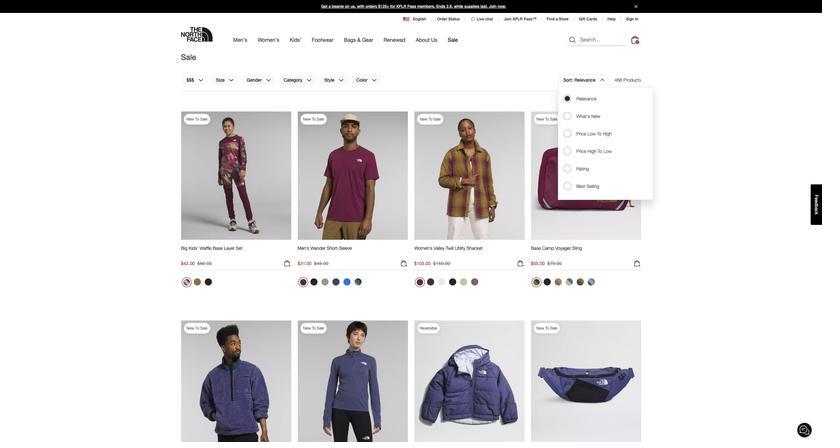 Task type: locate. For each thing, give the bounding box(es) containing it.
boysenberry image
[[300, 279, 307, 285]]

3 $choose color$ option group from the left
[[415, 277, 481, 290]]

2 e from the top
[[814, 200, 820, 203]]

Boysenberry Large Halfdome Shadow Plaid radio
[[415, 277, 425, 287]]

order
[[437, 17, 447, 21]]

1 price from the top
[[577, 131, 587, 136]]

$45.00
[[314, 261, 329, 266]]

468
[[615, 77, 623, 83]]

1 vertical spatial join
[[504, 17, 512, 21]]

0 horizontal spatial tnf black image
[[205, 278, 212, 285]]

1 horizontal spatial tnf black radio
[[448, 277, 458, 287]]

order status link
[[437, 17, 460, 21]]

best selling
[[577, 184, 600, 189]]

men's
[[298, 245, 309, 251]]

0 vertical spatial price
[[577, 131, 587, 136]]

2 horizontal spatial tnf black image
[[449, 278, 456, 285]]

sort:
[[564, 77, 573, 83]]

tnf black image right utility brown camo texture small print option in the left bottom of the page
[[205, 278, 212, 285]]

sale link
[[448, 31, 458, 49]]

sale for women's valley twill utility shacket image
[[434, 117, 441, 122]]

1 vertical spatial low
[[604, 148, 612, 154]]

utility
[[455, 245, 466, 251]]

a right get
[[329, 4, 331, 9]]

style
[[325, 77, 335, 83]]

1 tnf black image from the left
[[205, 278, 212, 285]]

base
[[213, 245, 223, 251], [531, 245, 541, 251]]

find a store
[[547, 17, 569, 21]]

0 vertical spatial xplr
[[396, 4, 407, 9]]

members.
[[417, 4, 435, 9]]

to for men's wander short-sleeve "image"
[[312, 117, 316, 122]]

live chat button
[[470, 16, 494, 22]]

0 horizontal spatial tnf black radio
[[309, 277, 319, 287]]

to for big kids' waffle base layer set image
[[195, 117, 199, 122]]

e
[[814, 197, 820, 200], [814, 200, 820, 203]]

xplr left pass™
[[513, 17, 523, 21]]

shady blue image
[[332, 278, 340, 285]]

0 vertical spatial high
[[603, 131, 612, 136]]

to for men's extreme pile pullover image
[[195, 326, 199, 331]]

big kids' waffle base layer set
[[181, 245, 243, 251]]

1 horizontal spatial xplr
[[513, 17, 523, 21]]

Boysenberry Paint Lightening Small Print radio
[[182, 277, 191, 287]]

about us link
[[416, 31, 438, 49]]

$42.00
[[181, 261, 195, 266]]

$79.00
[[548, 261, 562, 266]]

women's
[[415, 245, 433, 251]]

2 vertical spatial a
[[814, 208, 820, 210]]

Boysenberry radio
[[298, 277, 308, 287]]

sale for men's wander short-sleeve "image"
[[317, 117, 324, 122]]

english link
[[403, 16, 427, 22]]

price high to low
[[577, 148, 612, 154]]

new for "lumbnical—s" image
[[537, 326, 544, 331]]

low down price low to high
[[604, 148, 612, 154]]

voyager
[[556, 245, 571, 251]]

women's valley twill utility shacket
[[415, 245, 483, 251]]

xplr right for
[[396, 4, 407, 9]]

low
[[588, 131, 596, 136], [604, 148, 612, 154]]

men's
[[233, 37, 247, 43]]

sign in
[[626, 17, 639, 21]]

about us
[[416, 37, 438, 43]]

tnf black image inside option
[[205, 278, 212, 285]]

base left the layer
[[213, 245, 223, 251]]

3 tnf black image from the left
[[449, 278, 456, 285]]

what's
[[577, 113, 590, 119]]

best
[[577, 184, 586, 189]]

0 horizontal spatial a
[[329, 4, 331, 9]]

indigo stone/steel blue/shady blue image
[[588, 278, 595, 285]]

tnf black radio left misty sage icon plaid 2 radio
[[448, 277, 458, 287]]

low up 'price high to low'
[[588, 131, 596, 136]]

size
[[216, 77, 225, 83]]

k
[[814, 212, 820, 215]]

high down price low to high
[[588, 148, 597, 154]]

join right last.
[[489, 4, 497, 9]]

tnf black image
[[205, 278, 212, 285], [310, 278, 318, 285], [449, 278, 456, 285]]

gift cards link
[[579, 17, 597, 21]]

1 horizontal spatial a
[[556, 17, 558, 21]]

relevance up what's new
[[577, 96, 597, 101]]

women's
[[258, 37, 279, 43]]

a
[[329, 4, 331, 9], [556, 17, 558, 21], [814, 208, 820, 210]]

summit navy camo texture print image
[[355, 278, 362, 285]]

tnf black image right boysenberry option
[[310, 278, 318, 285]]

e up d
[[814, 197, 820, 200]]

1 $choose color$ option group from the left
[[181, 277, 214, 290]]

0 vertical spatial relevance
[[575, 77, 596, 83]]

1 horizontal spatial join
[[504, 17, 512, 21]]

1 horizontal spatial tnf black image
[[310, 278, 318, 285]]

order status
[[437, 17, 460, 21]]

for
[[390, 4, 395, 9]]

a right find
[[556, 17, 558, 21]]

2 horizontal spatial a
[[814, 208, 820, 210]]

a for beanie
[[329, 4, 331, 9]]

xplr
[[396, 4, 407, 9], [513, 17, 523, 21]]

a up k
[[814, 208, 820, 210]]

price
[[577, 131, 587, 136], [577, 148, 587, 154]]

relevance right sort:
[[575, 77, 596, 83]]

gender
[[247, 77, 262, 83]]

1 vertical spatial price
[[577, 148, 587, 154]]

Gardenia White radio
[[437, 277, 447, 287]]

kids' link
[[290, 31, 302, 49]]

Fawn Grey Large Halfdome Shadow Plaid radio
[[470, 277, 480, 287]]

bags & gear
[[344, 37, 373, 43]]

tnf black/tnf white image
[[544, 278, 551, 285]]

join down now.
[[504, 17, 512, 21]]

Dark Sage/Misty Sage radio
[[564, 277, 575, 287]]

new to sale for men's extreme pile pullover image
[[187, 326, 207, 331]]

2 $choose color$ option group from the left
[[298, 277, 364, 290]]

new
[[592, 113, 601, 119], [187, 117, 194, 122], [303, 117, 311, 122], [420, 117, 428, 122], [537, 117, 544, 122], [187, 326, 194, 331], [303, 326, 311, 331], [537, 326, 544, 331]]

sale for 'women's sunriser ¼-zip' "image" at the left bottom of page
[[317, 326, 324, 331]]

1 e from the top
[[814, 197, 820, 200]]

base left the camp
[[531, 245, 541, 251]]

size button
[[211, 75, 239, 86]]

Utility Brown Camo Texture Small Print radio
[[192, 277, 202, 287]]

camp
[[542, 245, 554, 251]]

0 vertical spatial a
[[329, 4, 331, 9]]

Indigo Stone/Steel Blue/Shady Blue radio
[[586, 277, 597, 287]]

tnf black radio right boysenberry option
[[309, 277, 319, 287]]

men's wander short-sleeve button
[[298, 245, 352, 257]]

Sulphur Moss/New Taupe Green radio
[[575, 277, 586, 287]]

$150.00
[[434, 261, 451, 266]]

sale for big kids' waffle base layer set image
[[200, 117, 207, 122]]

new to sale
[[187, 117, 207, 122], [303, 117, 324, 122], [420, 117, 441, 122], [537, 117, 558, 122], [187, 326, 207, 331], [303, 326, 324, 331], [537, 326, 558, 331]]

$choose color$ option group for $150.00
[[415, 277, 481, 290]]

0 vertical spatial low
[[588, 131, 596, 136]]

category button
[[278, 75, 316, 86]]

$105.00
[[415, 261, 431, 266]]

4 $choose color$ option group from the left
[[531, 277, 597, 290]]

dark sage/misty sage image
[[566, 278, 573, 285]]

2 base from the left
[[531, 245, 541, 251]]

price down what's
[[577, 131, 587, 136]]

high
[[603, 131, 612, 136], [588, 148, 597, 154]]

price up the rating
[[577, 148, 587, 154]]

new to sale for 'women's sunriser ¼-zip' "image" at the left bottom of page
[[303, 326, 324, 331]]

1 horizontal spatial low
[[604, 148, 612, 154]]

1 base from the left
[[213, 245, 223, 251]]

orders
[[366, 4, 377, 9]]

0 horizontal spatial join
[[489, 4, 497, 9]]

Search search field
[[568, 33, 626, 46]]

$31.00
[[298, 261, 312, 266]]

to
[[195, 117, 199, 122], [312, 117, 316, 122], [429, 117, 433, 122], [545, 117, 549, 122], [597, 131, 602, 136], [598, 148, 603, 154], [195, 326, 199, 331], [312, 326, 316, 331], [545, 326, 549, 331]]

1 vertical spatial high
[[588, 148, 597, 154]]

$choose color$ option group
[[181, 277, 214, 290], [298, 277, 364, 290], [415, 277, 481, 290], [531, 277, 597, 290]]

1 vertical spatial a
[[556, 17, 558, 21]]

new for big kids' waffle base layer set image
[[187, 117, 194, 122]]

join xplr pass™ link
[[504, 17, 537, 21]]

$55.00
[[531, 261, 545, 266]]

meld grey heather image
[[321, 278, 329, 285]]

2 price from the top
[[577, 148, 587, 154]]

1 horizontal spatial base
[[531, 245, 541, 251]]

high up 'price high to low'
[[603, 131, 612, 136]]

wander
[[311, 245, 326, 251]]

468 products status
[[615, 75, 641, 86]]

category
[[284, 77, 302, 83]]

1 vertical spatial relevance
[[577, 96, 597, 101]]

2 tnf black image from the left
[[310, 278, 318, 285]]

base camp voyager sling
[[531, 245, 582, 251]]

TNF Black radio
[[309, 277, 319, 287], [448, 277, 458, 287]]

price for price high to low
[[577, 148, 587, 154]]

0 horizontal spatial base
[[213, 245, 223, 251]]

relevance
[[575, 77, 596, 83], [577, 96, 597, 101]]

products
[[624, 77, 641, 83]]

english
[[413, 17, 426, 21]]

fawn grey large halfdome shadow plaid image
[[471, 278, 478, 285]]

gardenia white image
[[438, 278, 445, 285]]

1
[[637, 41, 638, 44]]

women's link
[[258, 31, 279, 49]]

to for "lumbnical—s" image
[[545, 326, 549, 331]]

relevance inside "dropdown button"
[[575, 77, 596, 83]]

sign
[[626, 17, 634, 21]]

lumbnical—s image
[[531, 320, 641, 442]]

e up b
[[814, 200, 820, 203]]

new for women's valley twill utility shacket image
[[420, 117, 428, 122]]

$$$
[[187, 77, 194, 83]]

waffle
[[200, 245, 212, 251]]

tnf black image left misty sage icon plaid 2 radio
[[449, 278, 456, 285]]

base camp voyager sling button
[[531, 245, 582, 257]]

misty sage icon plaid 2 image
[[460, 278, 467, 285]]

renewed
[[384, 37, 406, 43]]

$60.00
[[198, 261, 212, 266]]

live chat
[[477, 17, 493, 21]]

sale
[[448, 37, 458, 43], [181, 53, 196, 62], [200, 117, 207, 122], [317, 117, 324, 122], [434, 117, 441, 122], [550, 117, 558, 122], [200, 326, 207, 331], [317, 326, 324, 331], [550, 326, 558, 331]]

men's extreme pile pullover image
[[181, 320, 291, 442]]

get
[[321, 4, 328, 9]]



Task type: vqa. For each thing, say whether or not it's contained in the screenshot.


Task type: describe. For each thing, give the bounding box(es) containing it.
store
[[559, 17, 569, 21]]

base camp voyager sling image
[[531, 111, 641, 240]]

footwear
[[312, 37, 334, 43]]

baby reversible perrito hooded jacket image
[[415, 320, 525, 442]]

new to sale for base camp voyager sling image
[[537, 117, 558, 122]]

big kids' waffle base layer set image
[[181, 111, 291, 240]]

to for 'women's sunriser ¼-zip' "image" at the left bottom of page
[[312, 326, 316, 331]]

layer
[[224, 245, 235, 251]]

price for price low to high
[[577, 131, 587, 136]]

utility brown camo texture small print image
[[194, 278, 201, 285]]

find
[[547, 17, 555, 21]]

boysenberry paint lightening small print image
[[183, 279, 190, 285]]

Boysenberry/Sulphur Moss radio
[[532, 277, 542, 287]]

new to sale for men's wander short-sleeve "image"
[[303, 117, 324, 122]]

almond butter/utility brown image
[[555, 278, 562, 285]]

new to sale for women's valley twill utility shacket image
[[420, 117, 441, 122]]

Meld Grey Heather radio
[[320, 277, 330, 287]]

while
[[454, 4, 464, 9]]

468 products
[[615, 77, 641, 83]]

0 vertical spatial join
[[489, 4, 497, 9]]

1 tnf black radio from the left
[[309, 277, 319, 287]]

valley
[[434, 245, 445, 251]]

new for base camp voyager sling image
[[537, 117, 544, 122]]

TNF Black radio
[[203, 277, 213, 287]]

color button
[[351, 75, 382, 86]]

sale for base camp voyager sling image
[[550, 117, 558, 122]]

short-
[[327, 245, 339, 251]]

1 link
[[630, 35, 640, 45]]

0 horizontal spatial low
[[588, 131, 596, 136]]

style button
[[319, 75, 349, 86]]

Summit Navy Camo Texture Print radio
[[353, 277, 363, 287]]

f e e d b a c k button
[[811, 184, 823, 225]]

2.6,
[[447, 4, 453, 9]]

TNF Black/TNF White radio
[[542, 277, 553, 287]]

ends
[[436, 4, 446, 9]]

gift cards
[[579, 17, 597, 21]]

men's wander short-sleeve image
[[298, 111, 408, 240]]

Almond Butter/Utility Brown radio
[[553, 277, 564, 287]]

price low to high
[[577, 131, 612, 136]]

sulphur moss/new taupe green image
[[577, 278, 584, 285]]

big kids' waffle base layer set button
[[181, 245, 243, 257]]

a for store
[[556, 17, 558, 21]]

0 horizontal spatial high
[[588, 148, 597, 154]]

sale for men's extreme pile pullover image
[[200, 326, 207, 331]]

$choose color$ option group for $79.00
[[531, 277, 597, 290]]

&
[[357, 37, 361, 43]]

boysenberry large halfdome shadow plaid image
[[417, 279, 423, 285]]

new to sale for "lumbnical—s" image
[[537, 326, 558, 331]]

twill
[[446, 245, 454, 251]]

kids'
[[189, 245, 199, 251]]

to for base camp voyager sling image
[[545, 117, 549, 122]]

us
[[431, 37, 438, 43]]

new for men's extreme pile pullover image
[[187, 326, 194, 331]]

status
[[449, 17, 460, 21]]

help
[[608, 17, 616, 21]]

chat
[[485, 17, 493, 21]]

optic blue image
[[344, 278, 351, 285]]

base inside big kids' waffle base layer set button
[[213, 245, 223, 251]]

search all image
[[569, 36, 577, 44]]

b
[[814, 205, 820, 208]]

women's sunriser ¼-zip image
[[298, 320, 408, 442]]

f
[[814, 195, 820, 197]]

on
[[345, 4, 350, 9]]

sling
[[573, 245, 582, 251]]

footwear link
[[312, 31, 334, 49]]

1 horizontal spatial high
[[603, 131, 612, 136]]

supplies
[[465, 4, 480, 9]]

rating
[[577, 166, 589, 172]]

base inside base camp voyager sling button
[[531, 245, 541, 251]]

1 vertical spatial xplr
[[513, 17, 523, 21]]

last.
[[481, 4, 488, 9]]

what's new
[[577, 113, 601, 119]]

new for 'women's sunriser ¼-zip' "image" at the left bottom of page
[[303, 326, 311, 331]]

get a beanie on us, with orders $125+ for xplr pass members. ends 2.6, while supplies last. join now.
[[321, 4, 506, 9]]

boysenberry/sulphur moss image
[[533, 279, 540, 285]]

women's valley twill utility shacket image
[[415, 111, 525, 240]]

pass
[[408, 4, 416, 9]]

gear
[[362, 37, 373, 43]]

color
[[357, 77, 368, 83]]

Coal Brown radio
[[426, 277, 436, 287]]

men's wander short-sleeve
[[298, 245, 352, 251]]

$choose color$ option group for $60.00
[[181, 277, 214, 290]]

shacket
[[467, 245, 483, 251]]

sign in button
[[626, 17, 639, 21]]

selling
[[587, 184, 600, 189]]

join xplr pass™
[[504, 17, 537, 21]]

new to sale for big kids' waffle base layer set image
[[187, 117, 207, 122]]

now.
[[498, 4, 506, 9]]

2 tnf black radio from the left
[[448, 277, 458, 287]]

sort: relevance button
[[558, 75, 610, 86]]

kids'
[[290, 37, 302, 43]]

live
[[477, 17, 484, 21]]

women's valley twill utility shacket button
[[415, 245, 483, 257]]

new for men's wander short-sleeve "image"
[[303, 117, 311, 122]]

Misty Sage Icon Plaid 2 radio
[[459, 277, 469, 287]]

reversible
[[420, 326, 437, 331]]

coal brown image
[[427, 278, 434, 285]]

a inside button
[[814, 208, 820, 210]]

gift
[[579, 17, 586, 21]]

the north face home page image
[[181, 27, 213, 42]]

to for women's valley twill utility shacket image
[[429, 117, 433, 122]]

pass™
[[524, 17, 537, 21]]

bags
[[344, 37, 356, 43]]

cards
[[587, 17, 597, 21]]

0 horizontal spatial xplr
[[396, 4, 407, 9]]

us,
[[351, 4, 356, 9]]

renewed link
[[384, 31, 406, 49]]

$$$ button
[[181, 75, 208, 86]]

get a beanie on us, with orders $125+ for xplr pass members. ends 2.6, while supplies last. join now. link
[[0, 0, 823, 13]]

f e e d b a c k
[[814, 195, 820, 215]]

beanie
[[332, 4, 344, 9]]

d
[[814, 203, 820, 205]]

close image
[[632, 5, 640, 8]]

men's link
[[233, 31, 247, 49]]

gender button
[[241, 75, 276, 86]]

$choose color$ option group for $45.00
[[298, 277, 364, 290]]

big
[[181, 245, 187, 251]]

sleeve
[[339, 245, 352, 251]]

Optic Blue radio
[[342, 277, 352, 287]]

c
[[814, 210, 820, 212]]

in
[[636, 17, 639, 21]]

sale for "lumbnical—s" image
[[550, 326, 558, 331]]

Shady Blue radio
[[331, 277, 341, 287]]



